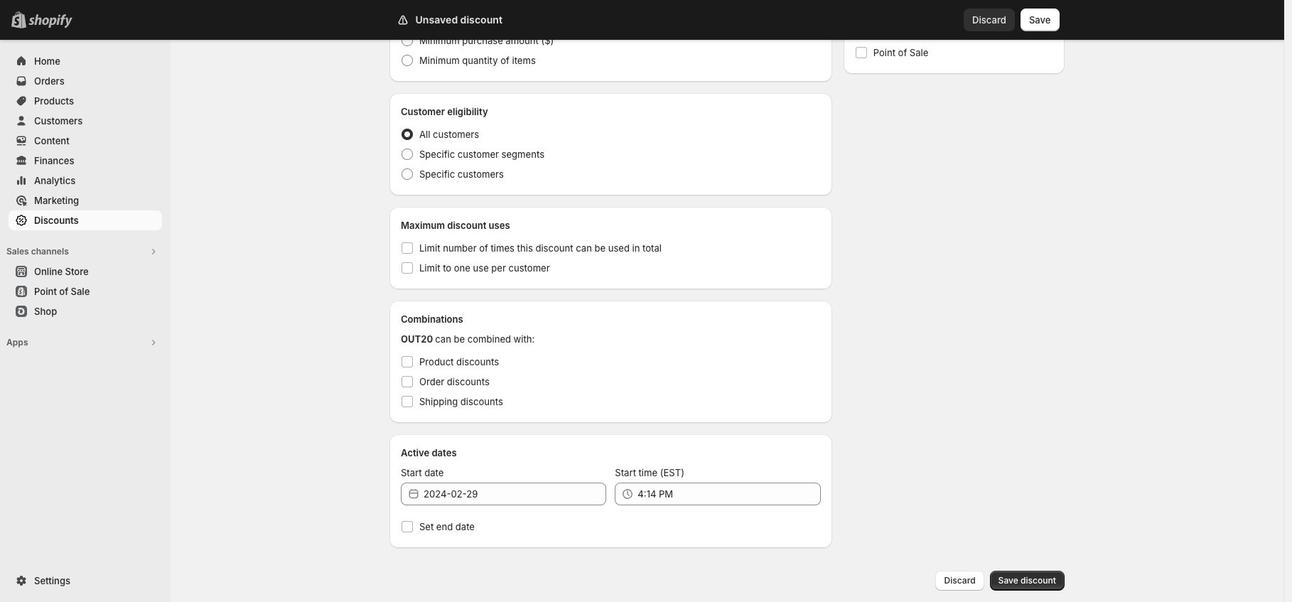 Task type: locate. For each thing, give the bounding box(es) containing it.
shopify image
[[28, 14, 73, 28]]

Enter time text field
[[638, 483, 821, 505]]



Task type: vqa. For each thing, say whether or not it's contained in the screenshot.
the Enter time text field
yes



Task type: describe. For each thing, give the bounding box(es) containing it.
YYYY-MM-DD text field
[[424, 483, 607, 505]]



